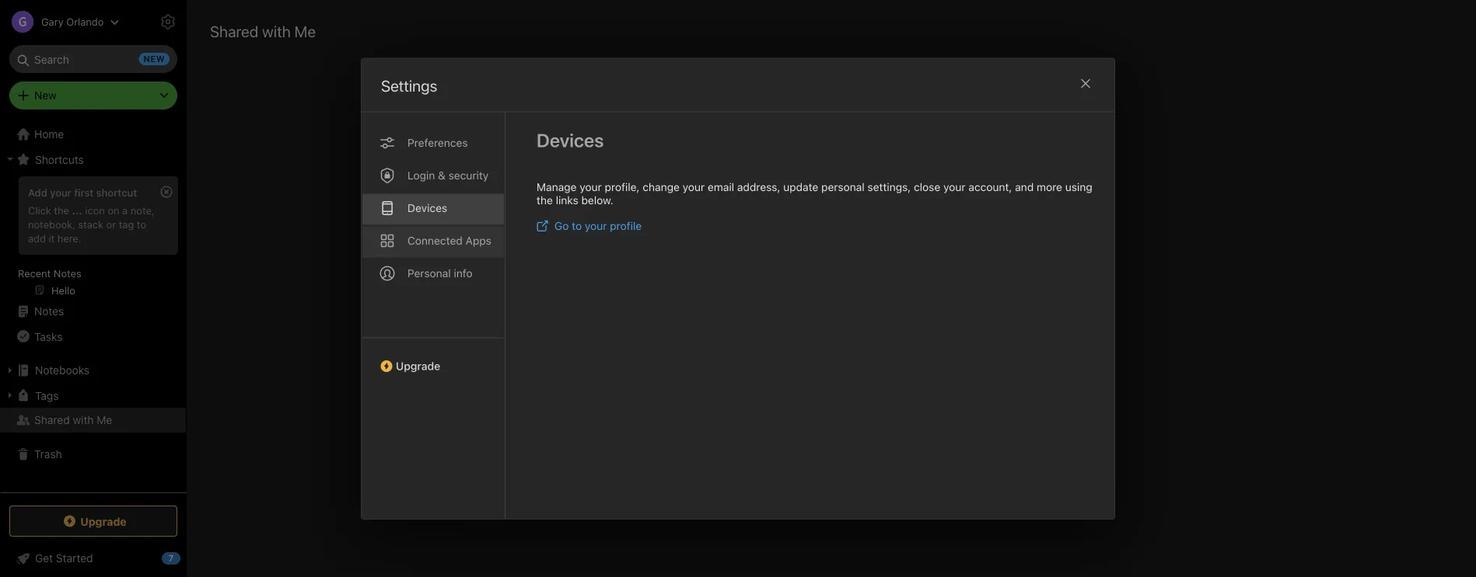 Task type: describe. For each thing, give the bounding box(es) containing it.
trash
[[34, 448, 62, 461]]

shared with me inside shared with me element
[[210, 22, 316, 40]]

info
[[454, 267, 473, 280]]

tags button
[[0, 384, 186, 408]]

new button
[[9, 82, 177, 110]]

expand tags image
[[4, 390, 16, 402]]

your right close
[[944, 181, 966, 194]]

it
[[49, 232, 55, 244]]

0 horizontal spatial shared
[[34, 414, 70, 427]]

trash link
[[0, 443, 186, 468]]

on
[[108, 205, 119, 216]]

account,
[[969, 181, 1012, 194]]

settings
[[381, 76, 437, 95]]

icon
[[85, 205, 105, 216]]

close
[[914, 181, 941, 194]]

1 vertical spatial with
[[73, 414, 94, 427]]

personal
[[408, 267, 451, 280]]

click
[[28, 205, 51, 216]]

note,
[[131, 205, 155, 216]]

first
[[74, 187, 94, 198]]

update
[[784, 181, 819, 194]]

preferences
[[408, 136, 468, 149]]

new
[[34, 89, 57, 102]]

shortcuts
[[35, 153, 84, 166]]

upgrade button inside tab list
[[362, 338, 505, 379]]

1 horizontal spatial with
[[262, 22, 291, 40]]

...
[[72, 205, 82, 216]]

shared with me inside shared with me link
[[34, 414, 112, 427]]

notes inside 'link'
[[34, 305, 64, 318]]

add your first shortcut
[[28, 187, 137, 198]]

recent notes
[[18, 268, 81, 279]]

manage
[[537, 181, 577, 194]]

group containing add your first shortcut
[[0, 172, 186, 306]]

the inside "manage your profile, change your email address, update personal settings, close your account, and more using the links below."
[[537, 194, 553, 207]]

go to your profile
[[555, 220, 642, 232]]

and
[[1015, 181, 1034, 194]]

&
[[438, 169, 446, 182]]

expand notebooks image
[[4, 365, 16, 377]]

below.
[[582, 194, 614, 207]]

shared with me link
[[0, 408, 186, 433]]

tree containing home
[[0, 122, 187, 492]]

1 vertical spatial devices
[[408, 202, 447, 215]]

go to your profile button
[[537, 220, 642, 232]]

notebook,
[[28, 219, 75, 230]]

shared with me element
[[187, 0, 1477, 578]]

address,
[[737, 181, 781, 194]]

upgrade for bottommost upgrade "popup button"
[[80, 516, 127, 528]]

your inside group
[[50, 187, 71, 198]]

0 vertical spatial devices
[[537, 129, 604, 151]]

personal info
[[408, 267, 473, 280]]



Task type: locate. For each thing, give the bounding box(es) containing it.
icon on a note, notebook, stack or tag to add it here.
[[28, 205, 155, 244]]

tasks
[[34, 330, 63, 343]]

1 horizontal spatial the
[[537, 194, 553, 207]]

tab list
[[362, 112, 506, 519]]

add
[[28, 187, 47, 198]]

1 vertical spatial upgrade button
[[9, 506, 177, 538]]

0 vertical spatial shared
[[210, 22, 258, 40]]

me
[[294, 22, 316, 40], [97, 414, 112, 427]]

your left email
[[683, 181, 705, 194]]

0 vertical spatial notes
[[54, 268, 81, 279]]

your down below.
[[585, 220, 607, 232]]

using
[[1066, 181, 1093, 194]]

the left ...
[[54, 205, 69, 216]]

notes right 'recent'
[[54, 268, 81, 279]]

the down manage
[[537, 194, 553, 207]]

upgrade button
[[362, 338, 505, 379], [9, 506, 177, 538]]

go
[[555, 220, 569, 232]]

shortcuts button
[[0, 147, 186, 172]]

shared right settings icon
[[210, 22, 258, 40]]

me inside tree
[[97, 414, 112, 427]]

notes link
[[0, 300, 186, 324]]

1 horizontal spatial devices
[[537, 129, 604, 151]]

add
[[28, 232, 46, 244]]

personal
[[822, 181, 865, 194]]

tree
[[0, 122, 187, 492]]

devices
[[537, 129, 604, 151], [408, 202, 447, 215]]

0 horizontal spatial with
[[73, 414, 94, 427]]

devices up manage
[[537, 129, 604, 151]]

notebooks
[[35, 364, 90, 377]]

1 horizontal spatial shared with me
[[210, 22, 316, 40]]

email
[[708, 181, 734, 194]]

0 vertical spatial upgrade
[[396, 360, 441, 373]]

with
[[262, 22, 291, 40], [73, 414, 94, 427]]

click the ...
[[28, 205, 82, 216]]

profile
[[610, 220, 642, 232]]

1 vertical spatial notes
[[34, 305, 64, 318]]

0 horizontal spatial shared with me
[[34, 414, 112, 427]]

links
[[556, 194, 579, 207]]

Search text field
[[20, 45, 166, 73]]

notes up 'tasks'
[[34, 305, 64, 318]]

shared
[[210, 22, 258, 40], [34, 414, 70, 427]]

1 vertical spatial upgrade
[[80, 516, 127, 528]]

notes
[[54, 268, 81, 279], [34, 305, 64, 318]]

recent
[[18, 268, 51, 279]]

0 horizontal spatial to
[[137, 219, 146, 230]]

tag
[[119, 219, 134, 230]]

0 horizontal spatial upgrade button
[[9, 506, 177, 538]]

upgrade inside tab list
[[396, 360, 441, 373]]

devices down login
[[408, 202, 447, 215]]

0 vertical spatial upgrade button
[[362, 338, 505, 379]]

1 vertical spatial shared
[[34, 414, 70, 427]]

upgrade
[[396, 360, 441, 373], [80, 516, 127, 528]]

1 horizontal spatial upgrade button
[[362, 338, 505, 379]]

0 vertical spatial shared with me
[[210, 22, 316, 40]]

to
[[137, 219, 146, 230], [572, 220, 582, 232]]

tasks button
[[0, 324, 186, 349]]

profile,
[[605, 181, 640, 194]]

0 vertical spatial with
[[262, 22, 291, 40]]

notebooks link
[[0, 359, 186, 384]]

None search field
[[20, 45, 166, 73]]

1 horizontal spatial upgrade
[[396, 360, 441, 373]]

more
[[1037, 181, 1063, 194]]

change
[[643, 181, 680, 194]]

your up below.
[[580, 181, 602, 194]]

close image
[[1077, 74, 1095, 93]]

connected
[[408, 234, 463, 247]]

upgrade for upgrade "popup button" within the tab list
[[396, 360, 441, 373]]

shared with me
[[210, 22, 316, 40], [34, 414, 112, 427]]

a
[[122, 205, 128, 216]]

here.
[[57, 232, 81, 244]]

settings image
[[159, 12, 177, 31]]

0 horizontal spatial me
[[97, 414, 112, 427]]

0 horizontal spatial the
[[54, 205, 69, 216]]

your up click the ...
[[50, 187, 71, 198]]

stack
[[78, 219, 104, 230]]

0 horizontal spatial devices
[[408, 202, 447, 215]]

home
[[34, 128, 64, 141]]

1 horizontal spatial me
[[294, 22, 316, 40]]

tags
[[35, 390, 59, 402]]

tab list containing preferences
[[362, 112, 506, 519]]

1 vertical spatial me
[[97, 414, 112, 427]]

settings,
[[868, 181, 911, 194]]

shared down tags
[[34, 414, 70, 427]]

group
[[0, 172, 186, 306]]

apps
[[466, 234, 492, 247]]

shortcut
[[96, 187, 137, 198]]

the
[[537, 194, 553, 207], [54, 205, 69, 216]]

to right go
[[572, 220, 582, 232]]

to inside icon on a note, notebook, stack or tag to add it here.
[[137, 219, 146, 230]]

manage your profile, change your email address, update personal settings, close your account, and more using the links below.
[[537, 181, 1093, 207]]

0 horizontal spatial upgrade
[[80, 516, 127, 528]]

login
[[408, 169, 435, 182]]

0 vertical spatial me
[[294, 22, 316, 40]]

login & security
[[408, 169, 489, 182]]

your
[[580, 181, 602, 194], [683, 181, 705, 194], [944, 181, 966, 194], [50, 187, 71, 198], [585, 220, 607, 232]]

1 horizontal spatial to
[[572, 220, 582, 232]]

security
[[449, 169, 489, 182]]

notes inside group
[[54, 268, 81, 279]]

home link
[[0, 122, 187, 147]]

1 horizontal spatial shared
[[210, 22, 258, 40]]

connected apps
[[408, 234, 492, 247]]

1 vertical spatial shared with me
[[34, 414, 112, 427]]

or
[[106, 219, 116, 230]]

to down note,
[[137, 219, 146, 230]]



Task type: vqa. For each thing, say whether or not it's contained in the screenshot.
"ADD TAG" field
no



